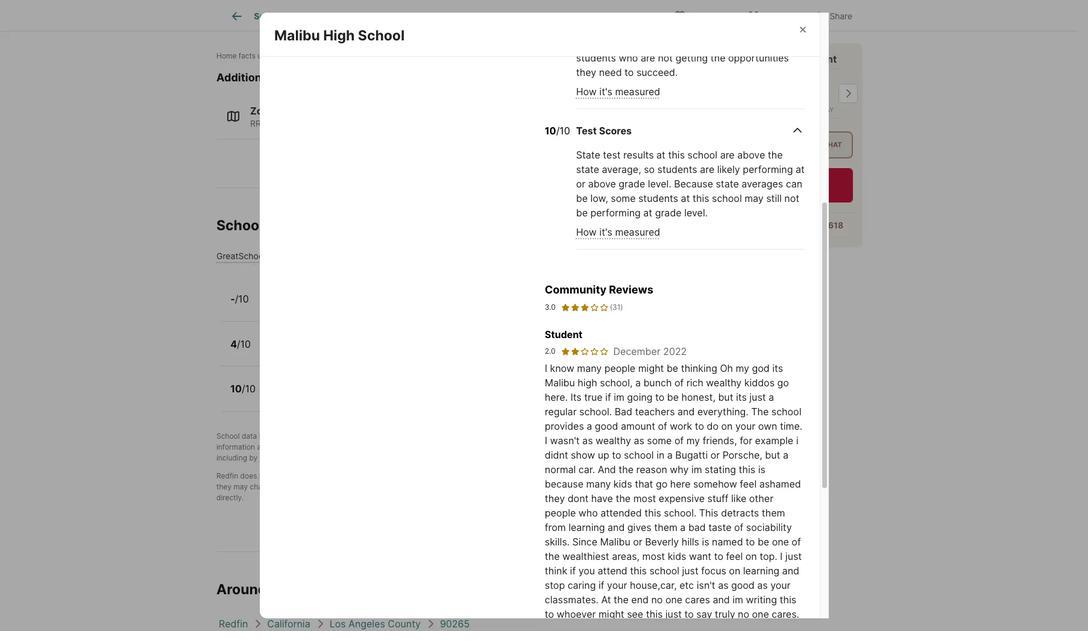 Task type: describe. For each thing, give the bounding box(es) containing it.
|
[[267, 118, 270, 129]]

records
[[324, 51, 350, 60]]

saturday
[[802, 106, 834, 114]]

1 family, from the left
[[344, 118, 372, 129]]

(424) 297-5618 link
[[778, 220, 844, 230]]

bunch
[[644, 377, 672, 389]]

the inside first step, and conduct their own investigation to determine their desired schools or school districts, including by contacting and visiting the schools themselves.
[[339, 453, 350, 462]]

a left bad
[[680, 521, 686, 534]]

0 horizontal spatial schools
[[352, 453, 379, 462]]

average,
[[602, 164, 641, 176]]

at
[[601, 594, 611, 606]]

to left do
[[695, 420, 704, 432]]

1 vertical spatial school.
[[664, 507, 697, 519]]

of down sociability
[[792, 536, 801, 548]]

community reviews
[[545, 284, 653, 296]]

test scores
[[576, 125, 632, 137]]

1 vertical spatial many
[[586, 478, 611, 490]]

visiting
[[313, 453, 337, 462]]

redfin right with
[[738, 53, 769, 65]]

1 horizontal spatial state
[[716, 178, 739, 190]]

1 vertical spatial go
[[656, 478, 668, 490]]

0 vertical spatial is
[[259, 432, 265, 441]]

1 horizontal spatial im
[[691, 464, 702, 476]]

you
[[579, 565, 595, 577]]

and up contacting
[[257, 442, 270, 452]]

1 horizontal spatial might
[[638, 362, 664, 374]]

information
[[216, 442, 255, 452]]

tour for tour with a redfin premier agent
[[684, 53, 705, 65]]

only;
[[632, 471, 648, 480]]

own inside the i know many people might be thinking oh my god its malibu high school, a bunch of rich wealthy kiddos go here. its true if im going to be honest, but its just a regular school. bad teachers and everything. the school provides a good amount of work to do on your own time. i wasn't as wealthy as some of my friends, for example i didnt show up to school in a bugatti or porsche, but a normal car. and the reason why im stating this is because many kids that go here somehow feel ashamed they dont have the most expensive stuff like other people who attended this school. this detracts them from learning and gives them a bad taste of sociability skills. since malibu or beverly hills is named to be one of the wealthiest areas, most kids want to feel on top. i just think if you attend this school just focus on learning and stop caring if your house,car, etc isn't as good as your classmates. at the end no one cares and im writing this to whoever might see this just to say truly no one cares.
[[758, 420, 777, 432]]

districts,
[[625, 442, 654, 452]]

tour in person
[[692, 141, 748, 149]]

1 horizontal spatial no
[[738, 608, 749, 620]]

here.
[[545, 391, 568, 403]]

1 vertical spatial by
[[299, 432, 307, 441]]

just down kiddos
[[750, 391, 766, 403]]

0 vertical spatial good
[[595, 420, 618, 432]]

be left low, in the top of the page
[[576, 193, 588, 205]]

to right up
[[612, 449, 621, 461]]

are down person
[[720, 149, 735, 161]]

0 horizontal spatial your
[[607, 579, 627, 591]]

1 vertical spatial but
[[765, 449, 780, 461]]

2 vertical spatial i
[[780, 550, 783, 562]]

and up cares. at the right of the page
[[782, 565, 799, 577]]

x-out button
[[738, 3, 798, 27]]

may inside state test results at this school are above the state average, so students are likely performing at or above grade level.  because state averages can be low, some students at this school may still not be performing at grade level.
[[745, 193, 764, 205]]

1 horizontal spatial its
[[772, 362, 783, 374]]

of left rich
[[675, 377, 684, 389]]

or down "gives"
[[633, 536, 643, 548]]

0 horizontal spatial schools
[[216, 217, 271, 234]]

contact
[[541, 482, 567, 491]]

december
[[614, 345, 661, 357]]

isn't
[[697, 579, 715, 591]]

1 horizontal spatial in
[[712, 141, 719, 149]]

going
[[627, 391, 653, 403]]

0 vertical spatial schools
[[563, 442, 589, 452]]

sale
[[465, 11, 482, 21]]

this up california
[[270, 581, 296, 598]]

low,
[[591, 193, 608, 205]]

of down teachers
[[658, 420, 667, 432]]

a right ,
[[359, 432, 363, 441]]

be up top.
[[758, 536, 769, 548]]

likely
[[717, 164, 740, 176]]

1 vertical spatial level.
[[684, 207, 708, 219]]

school,
[[600, 377, 633, 389]]

this down because
[[693, 193, 709, 205]]

how for first how it's measured link from the bottom of the 'malibu high school' dialog
[[576, 226, 597, 238]]

redfin inside , a nonprofit organization. redfin recommends buyers and renters use greatschools information and ratings as a
[[445, 432, 466, 441]]

for
[[740, 435, 753, 447]]

1 horizontal spatial if
[[599, 579, 604, 591]]

information.
[[363, 471, 403, 480]]

how it's measured for 1st how it's measured link
[[576, 86, 660, 98]]

3.0
[[545, 303, 556, 312]]

high
[[323, 27, 355, 44]]

0 horizontal spatial not
[[259, 471, 270, 480]]

at up can
[[796, 164, 805, 176]]

0 vertical spatial learning
[[569, 521, 605, 534]]

scores
[[599, 125, 632, 137]]

not inside state test results at this school are above the state average, so students are likely performing at or above grade level.  because state averages can be low, some students at this school may still not be performing at grade level.
[[785, 193, 799, 205]]

a right with
[[730, 53, 736, 65]]

as up writing on the right bottom
[[757, 579, 768, 591]]

0 vertical spatial state
[[576, 164, 599, 176]]

this down the 'areas,'
[[630, 565, 647, 577]]

organization.
[[398, 432, 443, 441]]

this down test scores dropdown button
[[668, 149, 685, 161]]

reference
[[597, 471, 630, 480]]

0 horizontal spatial greatschools
[[216, 251, 270, 261]]

test
[[576, 125, 597, 137]]

school down service
[[445, 482, 467, 491]]

just left 'say'
[[666, 608, 682, 620]]

at down so in the top of the page
[[644, 207, 652, 219]]

be down "2022"
[[667, 362, 678, 374]]

1 vertical spatial 10 /10
[[230, 383, 256, 395]]

0 horizontal spatial people
[[545, 507, 576, 519]]

90265
[[440, 618, 470, 630]]

redfin down around
[[219, 618, 248, 630]]

to up focus
[[714, 550, 723, 562]]

thursday
[[695, 106, 729, 114]]

are down endorse
[[292, 482, 303, 491]]

and inside the school service boundaries are intended to be used as a reference only; they may change and are not
[[277, 482, 290, 491]]

desired
[[536, 442, 561, 452]]

0 vertical spatial most
[[633, 493, 656, 505]]

1 vertical spatial most
[[642, 550, 665, 562]]

ashamed
[[759, 478, 801, 490]]

1 horizontal spatial your
[[736, 420, 756, 432]]

0 vertical spatial level.
[[648, 178, 672, 190]]

the right at
[[614, 594, 629, 606]]

0 horizontal spatial performing
[[591, 207, 641, 219]]

since
[[572, 536, 598, 548]]

first
[[314, 442, 327, 452]]

do
[[707, 420, 719, 432]]

to down 'classmates.'
[[545, 608, 554, 620]]

schools inside tab
[[561, 11, 594, 21]]

1 horizontal spatial go
[[777, 377, 789, 389]]

1 how it's measured link from the top
[[576, 86, 660, 98]]

malibu high school element
[[274, 13, 419, 44]]

zoning
[[250, 105, 283, 117]]

a up why
[[667, 449, 673, 461]]

tour via video chat
[[766, 141, 842, 149]]

skills.
[[545, 536, 570, 548]]

los
[[330, 618, 346, 630]]

truly
[[715, 608, 735, 620]]

this up guaranteed
[[348, 471, 361, 480]]

schools tab
[[547, 2, 607, 31]]

honest,
[[682, 391, 716, 403]]

are up enrollment
[[498, 471, 509, 480]]

rating 3.0 out of 5 element
[[561, 302, 609, 313]]

malibu high school dialog
[[260, 0, 829, 631]]

friday
[[749, 106, 771, 114]]

not inside the school service boundaries are intended to be used as a reference only; they may change and are not
[[305, 482, 316, 491]]

school for school data is provided by greatschools
[[216, 432, 240, 441]]

friends,
[[703, 435, 737, 447]]

property details tab
[[361, 2, 451, 31]]

1 horizontal spatial one
[[752, 608, 769, 620]]

0 vertical spatial feel
[[740, 478, 757, 490]]

and up truly
[[713, 594, 730, 606]]

and down attended
[[608, 521, 625, 534]]

0 vertical spatial if
[[605, 391, 611, 403]]

/10 down - /10 on the left top of the page
[[237, 338, 251, 350]]

data
[[242, 432, 257, 441]]

school service boundaries are intended to be used as a reference only; they may change and are not
[[216, 471, 648, 491]]

tab list containing search
[[216, 0, 617, 31]]

school up have
[[582, 482, 605, 491]]

/10 up "4 /10"
[[235, 293, 249, 305]]

a left first
[[307, 442, 312, 452]]

two-
[[375, 118, 395, 129]]

0 horizontal spatial might
[[599, 608, 624, 620]]

0 vertical spatial students
[[658, 164, 697, 176]]

2 horizontal spatial malibu
[[600, 536, 630, 548]]

2 horizontal spatial im
[[733, 594, 743, 606]]

1 horizontal spatial people
[[605, 362, 636, 374]]

x-out
[[765, 11, 788, 21]]

measured for first how it's measured link from the bottom of the 'malibu high school' dialog
[[615, 226, 660, 238]]

at down because
[[681, 193, 690, 205]]

1 vertical spatial my
[[687, 435, 700, 447]]

including
[[216, 453, 247, 462]]

1 vertical spatial grade
[[655, 207, 682, 219]]

just up etc
[[682, 565, 699, 577]]

and up redfin does not endorse or guarantee this information. on the bottom left of page
[[298, 453, 311, 462]]

school down likely
[[712, 193, 742, 205]]

and up work
[[678, 406, 695, 418]]

0 horizontal spatial above
[[588, 178, 616, 190]]

and down ,
[[348, 442, 361, 452]]

dont
[[568, 493, 589, 505]]

overview
[[310, 11, 347, 21]]

this right see
[[646, 608, 663, 620]]

sale & tax history tab
[[451, 2, 547, 31]]

end
[[631, 594, 649, 606]]

2 horizontal spatial is
[[758, 464, 766, 476]]

classmates.
[[545, 594, 599, 606]]

a right renters
[[587, 420, 592, 432]]

stories
[[216, 10, 248, 22]]

oh
[[720, 362, 733, 374]]

1 vertical spatial good
[[731, 579, 755, 591]]

1 vertical spatial its
[[736, 391, 747, 403]]

ratings
[[272, 442, 296, 452]]

share
[[830, 11, 853, 21]]

determine
[[481, 442, 516, 452]]

i know many people might be thinking oh my god its malibu high school, a bunch of rich wealthy kiddos go here. its true if im going to be honest, but its just a regular school. bad teachers and everything. the school provides a good amount of work to do on your own time. i wasn't as wealthy as some of my friends, for example i didnt show up to school in a bugatti or porsche, but a normal car. and the reason why im stating this is because many kids that go here somehow feel ashamed they dont have the most expensive stuff like other people who attended this school. this detracts them from learning and gives them a bad taste of sociability skills. since malibu or beverly hills is named to be one of the wealthiest areas, most kids want to feel on top. i just think if you attend this school just focus on learning and stop caring if your house,car, etc isn't as good as your classmates. at the end no one cares and im writing this to whoever might see this just to say truly no one cares.
[[545, 362, 803, 620]]

rating 2.0 out of 5 element
[[560, 347, 609, 356]]

0 vertical spatial school.
[[579, 406, 612, 418]]

december 2022
[[614, 345, 687, 357]]

1 horizontal spatial is
[[702, 536, 709, 548]]

single-
[[316, 118, 344, 129]]

tour for tour via video chat
[[766, 141, 785, 149]]

schedule tour next available: today at 2:00 pm
[[713, 175, 824, 197]]

just right top.
[[786, 550, 802, 562]]

some inside the i know many people might be thinking oh my god its malibu high school, a bunch of rich wealthy kiddos go here. its true if im going to be honest, but its just a regular school. bad teachers and everything. the school provides a good amount of work to do on your own time. i wasn't as wealthy as some of my friends, for example i didnt show up to school in a bugatti or porsche, but a normal car. and the reason why im stating this is because many kids that go here somehow feel ashamed they dont have the most expensive stuff like other people who attended this school. this detracts them from learning and gives them a bad taste of sociability skills. since malibu or beverly hills is named to be one of the wealthiest areas, most kids want to feel on top. i just think if you attend this school just focus on learning and stop caring if your house,car, etc isn't as good as your classmates. at the end no one cares and im writing this to whoever might see this just to say truly no one cares.
[[647, 435, 672, 447]]

los angeles county link
[[330, 618, 421, 630]]

sociability
[[746, 521, 792, 534]]

how it's measured for first how it's measured link from the bottom of the 'malibu high school' dialog
[[576, 226, 660, 238]]

property details
[[374, 11, 438, 21]]

4468006012
[[597, 10, 655, 22]]

today
[[765, 188, 785, 197]]

county
[[388, 618, 421, 630]]

school inside dialog
[[358, 27, 404, 44]]

service
[[431, 471, 456, 480]]

a down example
[[783, 449, 789, 461]]

on right focus
[[729, 565, 741, 577]]

Friday button
[[744, 68, 793, 120]]

redfin link
[[219, 618, 248, 630]]

greatschools inside , a nonprofit organization. redfin recommends buyers and renters use greatschools information and ratings as a
[[596, 432, 642, 441]]

1 horizontal spatial them
[[762, 507, 785, 519]]

to inside the school service boundaries are intended to be used as a reference only; they may change and are not
[[543, 471, 550, 480]]

it's for first how it's measured link from the bottom of the 'malibu high school' dialog
[[600, 226, 613, 238]]

as right isn't
[[718, 579, 729, 591]]

gives
[[628, 521, 652, 534]]

overview tab
[[296, 2, 361, 31]]

of down detracts
[[734, 521, 744, 534]]

time.
[[780, 420, 803, 432]]

be inside 'guaranteed to be accurate. to verify school enrollment eligibility, contact the school district directly.'
[[368, 482, 377, 491]]

are up because
[[700, 164, 715, 176]]

out
[[773, 11, 788, 21]]

1 vertical spatial feel
[[726, 550, 743, 562]]

tour for tour in person
[[692, 141, 710, 149]]

around this home
[[216, 581, 337, 598]]

1 vertical spatial them
[[654, 521, 678, 534]]

person
[[721, 141, 748, 149]]

0 vertical spatial i
[[545, 362, 547, 374]]

state
[[576, 149, 600, 161]]

school up the time.
[[772, 406, 802, 418]]

of down work
[[675, 435, 684, 447]]

on left oct
[[352, 51, 361, 60]]

malibu high school
[[274, 27, 404, 44]]

this down porsche, on the bottom right of the page
[[739, 464, 756, 476]]

as inside , a nonprofit organization. redfin recommends buyers and renters use greatschools information and ratings as a
[[298, 442, 305, 452]]

show
[[571, 449, 595, 461]]

0 horizontal spatial no
[[651, 594, 663, 606]]

be inside the school service boundaries are intended to be used as a reference only; they may change and are not
[[552, 471, 561, 480]]

4 /10
[[230, 338, 251, 350]]

be down bunch
[[667, 391, 679, 403]]

community
[[545, 284, 607, 296]]

own inside first step, and conduct their own investigation to determine their desired schools or school districts, including by contacting and visiting the schools themselves.
[[411, 442, 425, 452]]

or right endorse
[[302, 471, 309, 480]]

(424)
[[778, 220, 802, 230]]

on right do
[[721, 420, 733, 432]]

school down tour in person on the right of page
[[688, 149, 718, 161]]



Task type: locate. For each thing, give the bounding box(es) containing it.
2 their from the left
[[518, 442, 534, 452]]

malibu
[[274, 27, 320, 44], [545, 377, 575, 389], [600, 536, 630, 548]]

Thursday button
[[691, 68, 739, 119]]

im up truly
[[733, 594, 743, 606]]

0 vertical spatial one
[[772, 536, 789, 548]]

1 vertical spatial state
[[716, 178, 739, 190]]

and
[[598, 464, 616, 476]]

at right the results
[[657, 149, 666, 161]]

a up going
[[635, 377, 641, 389]]

buyers
[[515, 432, 538, 441]]

0 vertical spatial how
[[576, 86, 597, 98]]

the down step,
[[339, 453, 350, 462]]

0 horizontal spatial own
[[411, 442, 425, 452]]

and up desired
[[540, 432, 553, 441]]

0 horizontal spatial one
[[666, 594, 683, 606]]

0 horizontal spatial but
[[718, 391, 733, 403]]

them
[[762, 507, 785, 519], [654, 521, 678, 534]]

normal
[[545, 464, 576, 476]]

is right hills
[[702, 536, 709, 548]]

additional
[[216, 71, 271, 84]]

county
[[299, 51, 322, 60]]

to right named
[[746, 536, 755, 548]]

- /10
[[230, 293, 249, 305]]

i left "know"
[[545, 362, 547, 374]]

Saturday button
[[797, 68, 846, 119]]

0 horizontal spatial 10
[[230, 383, 242, 395]]

accurate.
[[379, 482, 411, 491]]

tour left person
[[692, 141, 710, 149]]

around
[[216, 581, 267, 598]]

kids
[[614, 478, 632, 490], [668, 550, 686, 562]]

its down kiddos
[[736, 391, 747, 403]]

above down person
[[737, 149, 765, 161]]

1 vertical spatial how
[[576, 226, 597, 238]]

next
[[713, 188, 729, 197]]

a inside the school service boundaries are intended to be used as a reference only; they may change and are not
[[591, 471, 595, 480]]

2 vertical spatial not
[[305, 482, 316, 491]]

it's for 1st how it's measured link
[[600, 86, 613, 98]]

1 vertical spatial schools
[[352, 453, 379, 462]]

tour
[[684, 53, 705, 65], [692, 141, 710, 149], [766, 141, 785, 149]]

0 vertical spatial may
[[745, 193, 764, 205]]

0 horizontal spatial is
[[259, 432, 265, 441]]

by
[[288, 51, 297, 60], [299, 432, 307, 441], [249, 453, 258, 462]]

1 vertical spatial students
[[638, 193, 678, 205]]

redfin down including
[[216, 471, 238, 480]]

premier
[[771, 53, 808, 65]]

2 horizontal spatial by
[[299, 432, 307, 441]]

performing down low, in the top of the page
[[591, 207, 641, 219]]

your up for
[[736, 420, 756, 432]]

1 horizontal spatial level.
[[684, 207, 708, 219]]

test
[[603, 149, 621, 161]]

as right ratings
[[298, 442, 305, 452]]

redfin up investigation
[[445, 432, 466, 441]]

share button
[[803, 3, 863, 27]]

measured up reviews on the top
[[615, 226, 660, 238]]

0 vertical spatial performing
[[743, 164, 793, 176]]

malibu up the 'areas,'
[[600, 536, 630, 548]]

1 horizontal spatial 10 /10
[[545, 125, 570, 137]]

1 vertical spatial in
[[657, 449, 665, 461]]

0 vertical spatial own
[[758, 420, 777, 432]]

students down so in the top of the page
[[638, 193, 678, 205]]

4
[[230, 338, 237, 350]]

state down 'state'
[[576, 164, 599, 176]]

its
[[571, 391, 582, 403]]

the up the district
[[619, 464, 634, 476]]

schools left "4468006012"
[[561, 11, 594, 21]]

10 /10 inside 'malibu high school' dialog
[[545, 125, 570, 137]]

no
[[651, 594, 663, 606], [738, 608, 749, 620]]

1 horizontal spatial their
[[518, 442, 534, 452]]

1 horizontal spatial learning
[[743, 565, 780, 577]]

2 horizontal spatial greatschools
[[596, 432, 642, 441]]

high
[[578, 377, 597, 389]]

reason
[[636, 464, 667, 476]]

0 horizontal spatial grade
[[619, 178, 645, 190]]

may down does
[[234, 482, 248, 491]]

90265 link
[[440, 618, 470, 630]]

some inside state test results at this school are above the state average, so students are likely performing at or above grade level.  because state averages can be low, some students at this school may still not be performing at grade level.
[[611, 193, 636, 205]]

how for 1st how it's measured link
[[576, 86, 597, 98]]

2 vertical spatial by
[[249, 453, 258, 462]]

or down 'state'
[[576, 178, 586, 190]]

schools
[[563, 442, 589, 452], [352, 453, 379, 462]]

0 vertical spatial by
[[288, 51, 297, 60]]

level. down so in the top of the page
[[648, 178, 672, 190]]

if up at
[[599, 579, 604, 591]]

their up themselves.
[[393, 442, 409, 452]]

1 vertical spatial own
[[411, 442, 425, 452]]

student
[[545, 329, 583, 341]]

im
[[614, 391, 625, 403], [691, 464, 702, 476], [733, 594, 743, 606]]

they up the directly.
[[216, 482, 232, 491]]

school up reason
[[624, 449, 654, 461]]

2 vertical spatial im
[[733, 594, 743, 606]]

does
[[240, 471, 257, 480]]

to inside 'guaranteed to be accurate. to verify school enrollment eligibility, contact the school district directly.'
[[359, 482, 366, 491]]

1 horizontal spatial 10
[[545, 125, 556, 137]]

10 /10
[[545, 125, 570, 137], [230, 383, 256, 395]]

performing up averages
[[743, 164, 793, 176]]

(31)
[[610, 303, 623, 312]]

still
[[766, 193, 782, 205]]

wealthy
[[706, 377, 742, 389], [596, 435, 631, 447]]

1 horizontal spatial greatschools
[[309, 432, 355, 441]]

god
[[752, 362, 770, 374]]

whoever
[[557, 608, 596, 620]]

297-
[[803, 220, 823, 230]]

0 horizontal spatial some
[[611, 193, 636, 205]]

in up reason
[[657, 449, 665, 461]]

1 horizontal spatial family,
[[395, 118, 423, 129]]

1 vertical spatial if
[[570, 565, 576, 577]]

endorse
[[272, 471, 300, 480]]

on left top.
[[746, 550, 757, 562]]

be
[[576, 193, 588, 205], [576, 207, 588, 219], [667, 362, 678, 374], [667, 391, 679, 403], [552, 471, 561, 480], [368, 482, 377, 491], [758, 536, 769, 548]]

school. down expensive
[[664, 507, 697, 519]]

agent
[[810, 53, 837, 65]]

learning down top.
[[743, 565, 780, 577]]

attended
[[601, 507, 642, 519]]

1 horizontal spatial school.
[[664, 507, 697, 519]]

to
[[413, 482, 421, 491]]

2 vertical spatial is
[[702, 536, 709, 548]]

2 horizontal spatial one
[[772, 536, 789, 548]]

1 horizontal spatial good
[[731, 579, 755, 591]]

1 horizontal spatial by
[[288, 51, 297, 60]]

the down used
[[569, 482, 580, 491]]

this up "gives"
[[645, 507, 661, 519]]

to down information.
[[359, 482, 366, 491]]

pm
[[813, 188, 824, 197]]

tab list
[[216, 0, 617, 31]]

2 how it's measured from the top
[[576, 226, 660, 238]]

1 horizontal spatial but
[[765, 449, 780, 461]]

1 vertical spatial school
[[216, 432, 240, 441]]

1 their from the left
[[393, 442, 409, 452]]

redfin does not endorse or guarantee this information.
[[216, 471, 403, 480]]

grade
[[619, 178, 645, 190], [655, 207, 682, 219]]

1 how from the top
[[576, 86, 597, 98]]

schools up greatschools summary rating link
[[216, 217, 271, 234]]

why
[[670, 464, 689, 476]]

next image
[[839, 84, 858, 103]]

to up 'contact'
[[543, 471, 550, 480]]

0 horizontal spatial they
[[216, 482, 232, 491]]

rating
[[312, 251, 338, 261]]

or down friends, at the bottom of page
[[711, 449, 720, 461]]

bad
[[688, 521, 706, 534]]

some right low, in the top of the page
[[611, 193, 636, 205]]

if right 'true' at the bottom of page
[[605, 391, 611, 403]]

0 vertical spatial kids
[[614, 478, 632, 490]]

via
[[787, 141, 799, 149]]

them up beverly
[[654, 521, 678, 534]]

some down amount
[[647, 435, 672, 447]]

or inside state test results at this school are above the state average, so students are likely performing at or above grade level.  because state averages can be low, some students at this school may still not be performing at grade level.
[[576, 178, 586, 190]]

1 how it's measured from the top
[[576, 86, 660, 98]]

1 horizontal spatial some
[[647, 435, 672, 447]]

1 vertical spatial i
[[545, 435, 547, 447]]

teachers
[[635, 406, 675, 418]]

or inside first step, and conduct their own investigation to determine their desired schools or school districts, including by contacting and visiting the schools themselves.
[[591, 442, 598, 452]]

1
[[425, 10, 430, 22]]

0 vertical spatial go
[[777, 377, 789, 389]]

family, left two-
[[344, 118, 372, 129]]

0 vertical spatial might
[[638, 362, 664, 374]]

malibu up "county"
[[274, 27, 320, 44]]

1 vertical spatial malibu
[[545, 377, 575, 389]]

0 horizontal spatial malibu
[[274, 27, 320, 44]]

1 horizontal spatial malibu
[[545, 377, 575, 389]]

home facts updated by county records on oct 26, 2023 .
[[216, 51, 409, 60]]

school inside first step, and conduct their own investigation to determine their desired schools or school districts, including by contacting and visiting the schools themselves.
[[600, 442, 623, 452]]

directly.
[[216, 493, 244, 502]]

this up cares. at the right of the page
[[780, 594, 796, 606]]

0 vertical spatial but
[[718, 391, 733, 403]]

0 horizontal spatial level.
[[648, 178, 672, 190]]

one down etc
[[666, 594, 683, 606]]

how it's measured down low, in the top of the page
[[576, 226, 660, 238]]

2 how from the top
[[576, 226, 597, 238]]

tour left "via"
[[766, 141, 785, 149]]

amount
[[621, 420, 655, 432]]

this
[[668, 149, 685, 161], [693, 193, 709, 205], [739, 464, 756, 476], [348, 471, 361, 480], [645, 507, 661, 519], [630, 565, 647, 577], [270, 581, 296, 598], [780, 594, 796, 606], [646, 608, 663, 620]]

a up the in the right bottom of the page
[[769, 391, 774, 403]]

wealthy up up
[[596, 435, 631, 447]]

/10
[[556, 125, 570, 137], [235, 293, 249, 305], [237, 338, 251, 350], [242, 383, 256, 395]]

the inside state test results at this school are above the state average, so students are likely performing at or above grade level.  because state averages can be low, some students at this school may still not be performing at grade level.
[[768, 149, 783, 161]]

/10 left test
[[556, 125, 570, 137]]

your up writing on the right bottom
[[771, 579, 791, 591]]

the down the district
[[616, 493, 631, 505]]

from
[[545, 521, 566, 534]]

0 vertical spatial wealthy
[[706, 377, 742, 389]]

one
[[772, 536, 789, 548], [666, 594, 683, 606], [752, 608, 769, 620]]

at inside schedule tour next available: today at 2:00 pm
[[787, 188, 794, 197]]

by inside first step, and conduct their own investigation to determine their desired schools or school districts, including by contacting and visiting the schools themselves.
[[249, 453, 258, 462]]

1 horizontal spatial schools
[[563, 442, 589, 452]]

home
[[299, 581, 337, 598]]

(424) 297-5618
[[778, 220, 844, 230]]

school inside the school service boundaries are intended to be used as a reference only; they may change and are not
[[405, 471, 429, 480]]

2 horizontal spatial your
[[771, 579, 791, 591]]

how up test
[[576, 86, 597, 98]]

tax
[[492, 11, 504, 21]]

not down can
[[785, 193, 799, 205]]

i up didnt
[[545, 435, 547, 447]]

1 vertical spatial how it's measured
[[576, 226, 660, 238]]

1 vertical spatial above
[[588, 178, 616, 190]]

they inside the school service boundaries are intended to be used as a reference only; they may change and are not
[[216, 482, 232, 491]]

2 how it's measured link from the top
[[576, 226, 660, 238]]

as down amount
[[634, 435, 644, 447]]

school up house,car,
[[650, 565, 680, 577]]

bugatti
[[675, 449, 708, 461]]

use
[[581, 432, 594, 441]]

named
[[712, 536, 743, 548]]

0 horizontal spatial 10 /10
[[230, 383, 256, 395]]

school for school service boundaries are intended to be used as a reference only; they may change and are not
[[405, 471, 429, 480]]

no right truly
[[738, 608, 749, 620]]

so
[[644, 164, 655, 176]]

2 it's from the top
[[600, 226, 613, 238]]

it's
[[600, 86, 613, 98], [600, 226, 613, 238]]

1 it's from the top
[[600, 86, 613, 98]]

0 horizontal spatial family,
[[344, 118, 372, 129]]

their
[[393, 442, 409, 452], [518, 442, 534, 452]]

0 vertical spatial how it's measured link
[[576, 86, 660, 98]]

1 measured from the top
[[615, 86, 660, 98]]

0 horizontal spatial kids
[[614, 478, 632, 490]]

/10 down "4 /10"
[[242, 383, 256, 395]]

to down recommends
[[472, 442, 479, 452]]

bad
[[615, 406, 632, 418]]

10 inside 'malibu high school' dialog
[[545, 125, 556, 137]]

to left 'say'
[[685, 608, 694, 620]]

the inside 'guaranteed to be accurate. to verify school enrollment eligibility, contact the school district directly.'
[[569, 482, 580, 491]]

list box
[[684, 132, 853, 159]]

might up bunch
[[638, 362, 664, 374]]

kiddos
[[744, 377, 775, 389]]

attend
[[598, 565, 628, 577]]

as up show
[[582, 435, 593, 447]]

0 vertical spatial people
[[605, 362, 636, 374]]

1 horizontal spatial kids
[[668, 550, 686, 562]]

0 horizontal spatial learning
[[569, 521, 605, 534]]

school up to
[[405, 471, 429, 480]]

0 vertical spatial 10
[[545, 125, 556, 137]]

students up because
[[658, 164, 697, 176]]

wasn't
[[550, 435, 580, 447]]

1 horizontal spatial wealthy
[[706, 377, 742, 389]]

not
[[785, 193, 799, 205], [259, 471, 270, 480], [305, 482, 316, 491]]

be down 'state'
[[576, 207, 588, 219]]

1 horizontal spatial school
[[358, 27, 404, 44]]

tour
[[782, 175, 801, 187]]

district
[[607, 482, 631, 491]]

at
[[657, 149, 666, 161], [796, 164, 805, 176], [787, 188, 794, 197], [681, 193, 690, 205], [644, 207, 652, 219]]

0 vertical spatial school
[[358, 27, 404, 44]]

the up tour on the right of page
[[768, 149, 783, 161]]

by right the provided
[[299, 432, 307, 441]]

the up think
[[545, 550, 560, 562]]

learning
[[569, 521, 605, 534], [743, 565, 780, 577]]

1 vertical spatial measured
[[615, 226, 660, 238]]

to down bunch
[[655, 391, 665, 403]]

1 horizontal spatial schools
[[561, 11, 594, 21]]

10 left test
[[545, 125, 556, 137]]

1 vertical spatial people
[[545, 507, 576, 519]]

people up from
[[545, 507, 576, 519]]

is
[[259, 432, 265, 441], [758, 464, 766, 476], [702, 536, 709, 548]]

1 vertical spatial one
[[666, 594, 683, 606]]

school up '26,'
[[358, 27, 404, 44]]

0 horizontal spatial them
[[654, 521, 678, 534]]

0 horizontal spatial wealthy
[[596, 435, 631, 447]]

how down low, in the top of the page
[[576, 226, 597, 238]]

0 vertical spatial measured
[[615, 86, 660, 98]]

results
[[623, 149, 654, 161]]

as inside the school service boundaries are intended to be used as a reference only; they may change and are not
[[581, 471, 589, 480]]

0 vertical spatial many
[[577, 362, 602, 374]]

own up example
[[758, 420, 777, 432]]

they inside the i know many people might be thinking oh my god its malibu high school, a bunch of rich wealthy kiddos go here. its true if im going to be honest, but its just a regular school. bad teachers and everything. the school provides a good amount of work to do on your own time. i wasn't as wealthy as some of my friends, for example i didnt show up to school in a bugatti or porsche, but a normal car. and the reason why im stating this is because many kids that go here somehow feel ashamed they dont have the most expensive stuff like other people who attended this school. this detracts them from learning and gives them a bad taste of sociability skills. since malibu or beverly hills is named to be one of the wealthiest areas, most kids want to feel on top. i just think if you attend this school just focus on learning and stop caring if your house,car, etc isn't as good as your classmates. at the end no one cares and im writing this to whoever might see this just to say truly no one cares.
[[545, 493, 565, 505]]

may inside the school service boundaries are intended to be used as a reference only; they may change and are not
[[234, 482, 248, 491]]

2 family, from the left
[[395, 118, 423, 129]]

in inside the i know many people might be thinking oh my god its malibu high school, a bunch of rich wealthy kiddos go here. its true if im going to be honest, but its just a regular school. bad teachers and everything. the school provides a good amount of work to do on your own time. i wasn't as wealthy as some of my friends, for example i didnt show up to school in a bugatti or porsche, but a normal car. and the reason why im stating this is because many kids that go here somehow feel ashamed they dont have the most expensive stuff like other people who attended this school. this detracts them from learning and gives them a bad taste of sociability skills. since malibu or beverly hills is named to be one of the wealthiest areas, most kids want to feel on top. i just think if you attend this school just focus on learning and stop caring if your house,car, etc isn't as good as your classmates. at the end no one cares and im writing this to whoever might see this just to say truly no one cares.
[[657, 449, 665, 461]]

video
[[801, 141, 822, 149]]

2 measured from the top
[[615, 226, 660, 238]]

10 /10 down "4 /10"
[[230, 383, 256, 395]]

family,
[[344, 118, 372, 129], [395, 118, 423, 129]]

to inside first step, and conduct their own investigation to determine their desired schools or school districts, including by contacting and visiting the schools themselves.
[[472, 442, 479, 452]]

school data is provided by greatschools
[[216, 432, 355, 441]]

schedule
[[736, 175, 780, 187]]

0 vertical spatial above
[[737, 149, 765, 161]]

at down tour on the right of page
[[787, 188, 794, 197]]

0 vertical spatial my
[[736, 362, 749, 374]]

list box containing tour in person
[[684, 132, 853, 159]]

1 vertical spatial may
[[234, 482, 248, 491]]

0 horizontal spatial state
[[576, 164, 599, 176]]

is up ashamed
[[758, 464, 766, 476]]

/10 inside 'malibu high school' dialog
[[556, 125, 570, 137]]

have
[[591, 493, 613, 505]]

measured
[[615, 86, 660, 98], [615, 226, 660, 238]]

feel up like
[[740, 478, 757, 490]]

your down 'attend' on the bottom of page
[[607, 579, 627, 591]]

people up school,
[[605, 362, 636, 374]]

0 horizontal spatial im
[[614, 391, 625, 403]]

think
[[545, 565, 567, 577]]

0 horizontal spatial in
[[657, 449, 665, 461]]

measured for 1st how it's measured link
[[615, 86, 660, 98]]

writing
[[746, 594, 777, 606]]



Task type: vqa. For each thing, say whether or not it's contained in the screenshot.
Down payment Down
no



